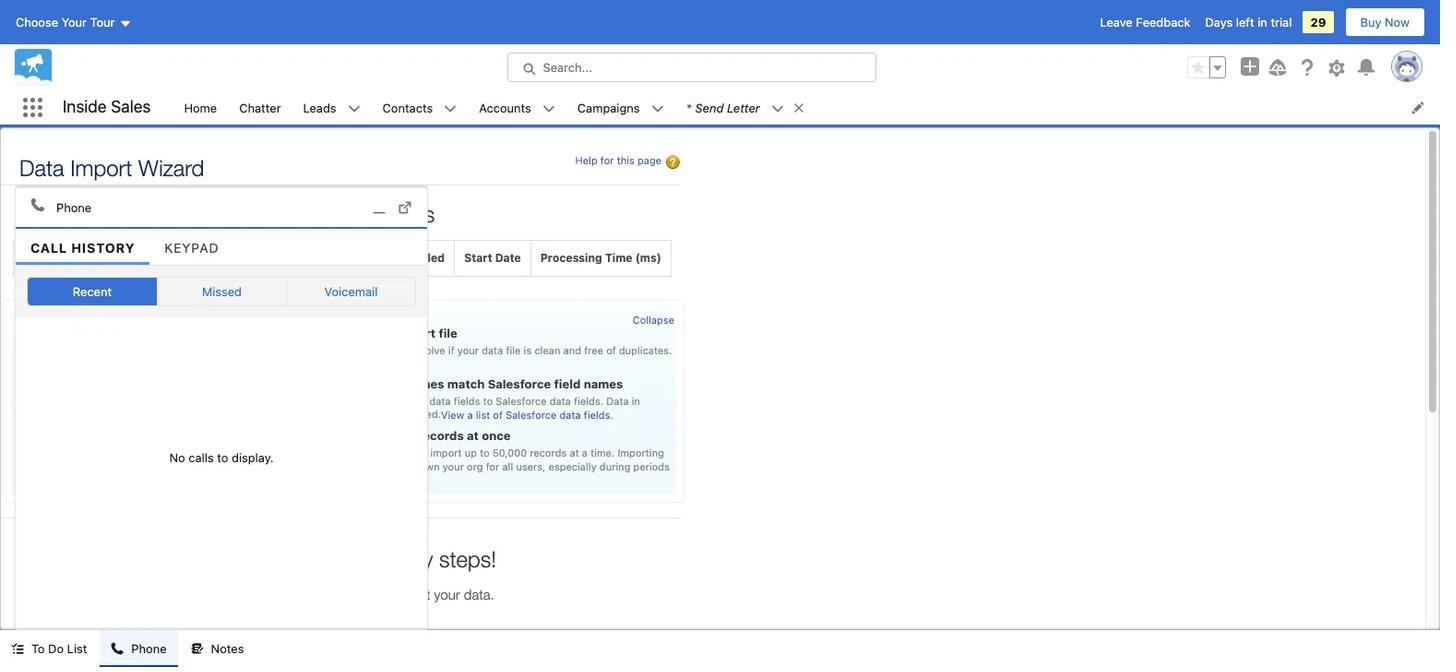 Task type: locate. For each thing, give the bounding box(es) containing it.
phone inside button
[[131, 641, 167, 656]]

leads
[[303, 100, 336, 115]]

display.
[[232, 450, 274, 465]]

text default image inside notes button
[[191, 642, 204, 655]]

text default image right contacts
[[444, 102, 457, 115]]

text default image right 'accounts' on the top
[[542, 102, 555, 115]]

buy
[[1361, 15, 1382, 30]]

phone up call history link
[[56, 200, 92, 215]]

contacts link
[[372, 90, 444, 125]]

buy now button
[[1345, 7, 1426, 37]]

text default image inside phone button
[[111, 642, 124, 655]]

list item
[[675, 90, 814, 125]]

phone inside dialog
[[56, 200, 92, 215]]

recent
[[73, 284, 112, 299]]

phone for text default image inside phone link
[[56, 200, 92, 215]]

call history
[[30, 240, 135, 255]]

home link
[[173, 90, 228, 125]]

home
[[184, 100, 217, 115]]

choose your tour button
[[15, 7, 132, 37]]

0 horizontal spatial phone
[[56, 200, 92, 215]]

contacts
[[383, 100, 433, 115]]

phone for text default icon within the phone button
[[131, 641, 167, 656]]

text default image right list
[[111, 642, 124, 655]]

phone left notes button at the left of page
[[131, 641, 167, 656]]

leave feedback
[[1100, 15, 1191, 30]]

29
[[1311, 15, 1326, 30]]

0 vertical spatial text default image
[[792, 101, 805, 114]]

chatter link
[[228, 90, 292, 125]]

to
[[217, 450, 228, 465]]

text default image up call
[[30, 197, 45, 212]]

text default image right leads
[[348, 102, 360, 115]]

text default image inside contacts list item
[[444, 102, 457, 115]]

left
[[1236, 15, 1255, 30]]

trial
[[1271, 15, 1292, 30]]

text default image left notes
[[191, 642, 204, 655]]

group
[[1188, 56, 1226, 78]]

phone
[[56, 200, 92, 215], [131, 641, 167, 656]]

text default image left to
[[11, 642, 24, 655]]

call history link
[[16, 228, 150, 264]]

text default image
[[792, 101, 805, 114], [30, 197, 45, 212]]

1 horizontal spatial text default image
[[792, 101, 805, 114]]

inside sales
[[63, 97, 151, 116]]

0 vertical spatial phone
[[56, 200, 92, 215]]

1 vertical spatial phone
[[131, 641, 167, 656]]

campaigns list item
[[566, 90, 675, 125]]

1 vertical spatial text default image
[[30, 197, 45, 212]]

list
[[173, 90, 1440, 125]]

0 horizontal spatial text default image
[[30, 197, 45, 212]]

calls
[[188, 450, 214, 465]]

contacts list item
[[372, 90, 468, 125]]

no
[[169, 450, 185, 465]]

*
[[686, 100, 692, 115]]

campaigns link
[[566, 90, 651, 125]]

accounts link
[[468, 90, 542, 125]]

text default image inside leads list item
[[348, 102, 360, 115]]

1 horizontal spatial phone
[[131, 641, 167, 656]]

text default image
[[348, 102, 360, 115], [444, 102, 457, 115], [542, 102, 555, 115], [11, 642, 24, 655], [111, 642, 124, 655], [191, 642, 204, 655]]

keypad link
[[150, 228, 234, 264]]

text default image right letter
[[792, 101, 805, 114]]

leads list item
[[292, 90, 372, 125]]



Task type: vqa. For each thing, say whether or not it's contained in the screenshot.
Accounts list item
yes



Task type: describe. For each thing, give the bounding box(es) containing it.
buy now
[[1361, 15, 1410, 30]]

notes button
[[180, 630, 255, 667]]

tour
[[90, 15, 115, 30]]

feedback
[[1136, 15, 1191, 30]]

* send letter
[[686, 100, 760, 115]]

notes
[[211, 641, 244, 656]]

send
[[695, 100, 724, 115]]

sales
[[111, 97, 151, 116]]

do
[[48, 641, 64, 656]]

no calls to display.
[[169, 450, 274, 465]]

text default image inside the accounts list item
[[542, 102, 555, 115]]

list
[[67, 641, 87, 656]]

now
[[1385, 15, 1410, 30]]

inside
[[63, 97, 107, 116]]

keypad
[[165, 240, 219, 255]]

phone button
[[100, 630, 178, 667]]

leave feedback link
[[1100, 15, 1191, 30]]

phone link
[[16, 188, 427, 228]]

days left in trial
[[1206, 15, 1292, 30]]

leave
[[1100, 15, 1133, 30]]

leads link
[[292, 90, 348, 125]]

accounts list item
[[468, 90, 566, 125]]

your
[[62, 15, 87, 30]]

list containing home
[[173, 90, 1440, 125]]

to do list
[[31, 641, 87, 656]]

choose your tour
[[16, 15, 115, 30]]

list item containing *
[[675, 90, 814, 125]]

to
[[31, 641, 45, 656]]

in
[[1258, 15, 1268, 30]]

letter
[[727, 100, 760, 115]]

phone dialog
[[15, 187, 428, 630]]

search...
[[543, 60, 592, 75]]

accounts
[[479, 100, 531, 115]]

text default image inside "to do list" button
[[11, 642, 24, 655]]

text default image inside phone link
[[30, 197, 45, 212]]

to do list button
[[0, 630, 98, 667]]

chatter
[[239, 100, 281, 115]]

history
[[71, 240, 135, 255]]

choose
[[16, 15, 58, 30]]

search... button
[[507, 53, 876, 82]]

missed
[[202, 284, 242, 299]]

voicemail
[[324, 284, 378, 299]]

days
[[1206, 15, 1233, 30]]

campaigns
[[578, 100, 640, 115]]

call
[[30, 240, 67, 255]]



